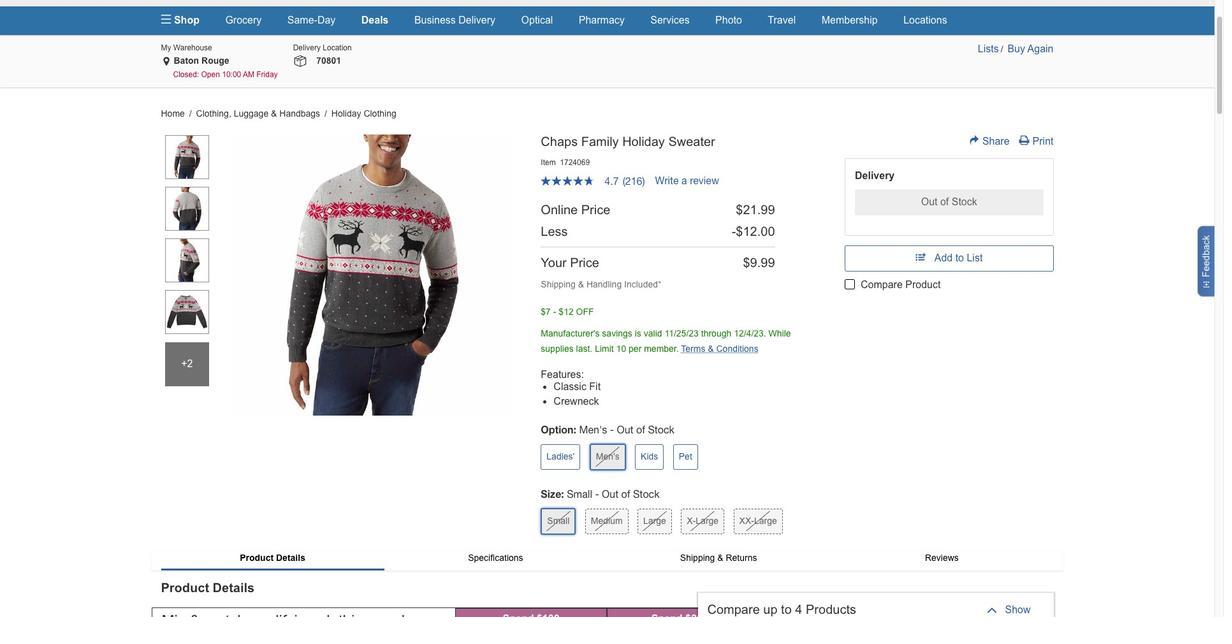 Task type: vqa. For each thing, say whether or not it's contained in the screenshot.
WHAT'S NEW link
no



Task type: describe. For each thing, give the bounding box(es) containing it.
day
[[318, 15, 336, 25]]

small inside size: small - out of stock
[[567, 489, 593, 500]]

write
[[656, 175, 679, 187]]

baton
[[174, 56, 199, 66]]

per
[[629, 344, 642, 354]]

& for terms & conditions
[[708, 344, 714, 354]]

kids
[[641, 452, 659, 462]]

+2
[[181, 358, 193, 369]]

$12
[[559, 307, 574, 317]]

specifications link
[[384, 551, 607, 566]]

add to list
[[935, 253, 983, 264]]

reviews link
[[831, 551, 1054, 566]]

compare product
[[861, 280, 941, 290]]

clothing, luggage & handbags
[[196, 108, 323, 118]]

holiday clothing link
[[332, 108, 397, 118]]

lists
[[978, 43, 999, 54]]

delivery inside main 'element'
[[459, 15, 496, 25]]

photo link
[[716, 15, 743, 25]]

friday
[[257, 70, 278, 79]]

& for shipping & handling included*
[[578, 279, 584, 289]]

lists link
[[978, 43, 999, 54]]

manufacturer's
[[541, 328, 600, 339]]

men's inside radio
[[596, 452, 620, 462]]

grocery
[[225, 15, 262, 25]]

item
[[541, 158, 556, 167]]

add
[[935, 253, 953, 264]]

Kids radio
[[635, 445, 664, 470]]

buy again
[[1008, 43, 1054, 54]]

delivery for delivery
[[855, 171, 895, 181]]

1 vertical spatial details
[[213, 581, 255, 595]]

terms & conditions link
[[682, 344, 759, 354]]

large for x-large
[[696, 516, 719, 526]]

pet
[[679, 452, 693, 462]]

out for size:
[[602, 489, 619, 500]]

1 horizontal spatial mens 1 image
[[231, 134, 512, 416]]

features:
[[541, 369, 584, 380]]

x-
[[687, 516, 696, 526]]

home
[[161, 108, 185, 118]]

- right $7
[[554, 307, 557, 317]]

$7 - $12 off
[[541, 307, 594, 317]]

returns
[[726, 553, 758, 563]]

xx-
[[740, 516, 755, 526]]

Large radio
[[638, 509, 672, 535]]

12.00
[[744, 224, 775, 238]]

limit
[[595, 344, 614, 354]]

show
[[1006, 605, 1031, 616]]

1 horizontal spatial details
[[276, 553, 306, 563]]

0 horizontal spatial mens 1 image
[[165, 135, 209, 179]]

online price
[[541, 203, 611, 217]]

travel
[[768, 15, 796, 25]]

4
[[796, 603, 803, 617]]

12/4/23.
[[734, 328, 767, 339]]

list
[[967, 253, 983, 264]]

write a review button
[[656, 175, 720, 187]]

of for size:
[[622, 489, 631, 500]]

your price
[[541, 256, 600, 270]]

crewneck
[[554, 396, 599, 407]]

compare up to 4 products
[[708, 603, 857, 617]]

sweater
[[669, 134, 716, 148]]

clothing
[[364, 108, 397, 118]]

shop
[[171, 15, 200, 25]]

pharmacy
[[579, 15, 625, 25]]

optical
[[522, 15, 553, 25]]

main element
[[161, 6, 1054, 35]]

terms & conditions
[[682, 344, 759, 354]]

compare products region
[[698, 593, 1054, 618]]

option group containing ladies'
[[541, 444, 826, 477]]

xx-large
[[740, 516, 777, 526]]

same-day link
[[288, 15, 336, 25]]

1 vertical spatial product details
[[161, 581, 255, 595]]

conditions
[[717, 344, 759, 354]]

open
[[201, 70, 220, 79]]

classic
[[554, 382, 587, 392]]

XX-Large radio
[[734, 509, 783, 535]]

share
[[983, 136, 1010, 146]]

- inside option: men's - out of stock
[[610, 424, 614, 436]]

less
[[541, 224, 568, 238]]

size:
[[541, 488, 564, 500]]

savings
[[602, 328, 633, 339]]

shipping for shipping & handling included*
[[541, 279, 576, 289]]

travel link
[[768, 15, 796, 25]]

4.7 (216)
[[605, 175, 645, 187]]

delivery for delivery location
[[293, 43, 321, 52]]

of for option:
[[637, 424, 646, 436]]

Small radio
[[541, 508, 576, 535]]

pharmacy link
[[579, 15, 625, 25]]

stock for option:
[[648, 424, 675, 436]]

$7
[[541, 307, 551, 317]]

clothing,
[[196, 108, 231, 118]]

1 horizontal spatial holiday
[[623, 134, 665, 148]]

supplies
[[541, 344, 574, 354]]

membership
[[822, 15, 878, 25]]

included*
[[625, 279, 662, 289]]

- left 12.00
[[732, 224, 736, 238]]

+2 link
[[164, 341, 210, 386]]

same-
[[288, 15, 318, 25]]

feedback
[[1201, 236, 1212, 278]]

business delivery link
[[415, 15, 496, 25]]



Task type: locate. For each thing, give the bounding box(es) containing it.
weatherproof vintage ladies' fairisle sweater image
[[876, 612, 1045, 618]]

men's
[[580, 424, 608, 436], [596, 452, 620, 462]]

1 horizontal spatial of
[[637, 424, 646, 436]]

9.99
[[751, 256, 775, 270]]

fit
[[590, 382, 601, 392]]

2 option group from the top
[[541, 508, 826, 542]]

2 vertical spatial $
[[744, 256, 751, 270]]

(216)
[[623, 175, 645, 187]]

4.7
[[605, 175, 619, 187]]

& inside shipping & returns link
[[718, 553, 724, 563]]

shipping & handling included*
[[541, 279, 662, 289]]

clothing, luggage & handbags link
[[196, 108, 323, 118]]

1 horizontal spatial shipping
[[681, 553, 715, 563]]

2 horizontal spatial delivery
[[855, 171, 895, 181]]

$ down 12.00
[[744, 256, 751, 270]]

to left 4
[[782, 603, 792, 617]]

member.
[[644, 344, 679, 354]]

- inside size: small - out of stock
[[595, 489, 599, 500]]

0 vertical spatial of
[[637, 424, 646, 436]]

while
[[769, 328, 791, 339]]

of up kids
[[637, 424, 646, 436]]

to inside popup button
[[956, 253, 965, 264]]

reviews
[[926, 553, 959, 563]]

0 vertical spatial details
[[276, 553, 306, 563]]

product details inside product details link
[[240, 553, 306, 563]]

item  1724069
[[541, 158, 590, 167]]

0 vertical spatial compare
[[861, 280, 903, 290]]

my
[[161, 43, 171, 52]]

services link
[[651, 15, 690, 25]]

shipping
[[541, 279, 576, 289], [681, 553, 715, 563]]

0 horizontal spatial to
[[782, 603, 792, 617]]

holiday clothing
[[332, 108, 397, 118]]

large for xx-large
[[755, 516, 777, 526]]

chaps
[[541, 134, 578, 148]]

1 vertical spatial to
[[782, 603, 792, 617]]

delivery location
[[293, 43, 352, 52]]

shipping & returns
[[681, 553, 758, 563]]

& left returns
[[718, 553, 724, 563]]

1 horizontal spatial to
[[956, 253, 965, 264]]

3 large from the left
[[755, 516, 777, 526]]

1 option group from the top
[[541, 444, 826, 477]]

stock inside option: men's - out of stock
[[648, 424, 675, 436]]

0 vertical spatial option group
[[541, 444, 826, 477]]

mens 4 image
[[165, 290, 209, 334]]

shipping down your on the left
[[541, 279, 576, 289]]

out
[[617, 424, 634, 436], [602, 489, 619, 500]]

to left "list"
[[956, 253, 965, 264]]

optical link
[[522, 15, 553, 25]]

Men's radio
[[590, 444, 626, 471]]

option:
[[541, 424, 577, 436]]

& right the luggage
[[271, 108, 277, 118]]

- up "medium"
[[595, 489, 599, 500]]

0 vertical spatial $
[[736, 203, 744, 217]]

1 vertical spatial small
[[548, 516, 570, 526]]

1 vertical spatial delivery
[[293, 43, 321, 52]]

option group containing small
[[541, 508, 826, 542]]

$
[[736, 203, 744, 217], [736, 224, 744, 238], [744, 256, 751, 270]]

$ up 12.00
[[736, 203, 744, 217]]

70801
[[317, 56, 341, 66]]

0 vertical spatial stock
[[648, 424, 675, 436]]

$ down 21.99
[[736, 224, 744, 238]]

small
[[567, 489, 593, 500], [548, 516, 570, 526]]

locations
[[904, 15, 948, 25]]

Ladies' radio
[[541, 445, 581, 470]]

holiday
[[332, 108, 361, 118], [623, 134, 665, 148]]

price for online price
[[582, 203, 611, 217]]

medium
[[591, 516, 623, 526]]

0 horizontal spatial shipping
[[541, 279, 576, 289]]

0 vertical spatial delivery
[[459, 15, 496, 25]]

1 vertical spatial option group
[[541, 508, 826, 542]]

again
[[1028, 43, 1054, 54]]

& left the handling
[[578, 279, 584, 289]]

a
[[682, 175, 688, 187]]

&
[[271, 108, 277, 118], [578, 279, 584, 289], [708, 344, 714, 354], [718, 553, 724, 563]]

Medium radio
[[586, 509, 629, 535]]

delivery
[[459, 15, 496, 25], [293, 43, 321, 52], [855, 171, 895, 181]]

2 large from the left
[[696, 516, 719, 526]]

0 horizontal spatial product
[[161, 581, 209, 595]]

0 vertical spatial out
[[617, 424, 634, 436]]

my warehouse
[[161, 43, 212, 52]]

price up shipping & handling included* on the top
[[571, 256, 600, 270]]

warehouse
[[173, 43, 212, 52]]

0 vertical spatial men's
[[580, 424, 608, 436]]

handbags
[[280, 108, 320, 118]]

& down through
[[708, 344, 714, 354]]

0 horizontal spatial compare
[[708, 603, 760, 617]]

70801 button
[[307, 55, 348, 68]]

0 horizontal spatial holiday
[[332, 108, 361, 118]]

size: small - out of stock
[[541, 488, 660, 500]]

features: classic fit crewneck
[[541, 369, 601, 407]]

chaps family holiday sweater
[[541, 134, 716, 148]]

shipping down 'x-large' radio
[[681, 553, 715, 563]]

is
[[635, 328, 642, 339]]

mens 2 image
[[165, 187, 209, 231]]

locations link
[[904, 15, 948, 25]]

x-large
[[687, 516, 719, 526]]

0 vertical spatial small
[[567, 489, 593, 500]]

product
[[906, 280, 941, 290], [240, 553, 274, 563], [161, 581, 209, 595]]

2 horizontal spatial product
[[906, 280, 941, 290]]

mens 3 image
[[165, 238, 209, 282]]

price down "4.7"
[[582, 203, 611, 217]]

online
[[541, 203, 578, 217]]

share link
[[970, 136, 1010, 146]]

X-Large radio
[[682, 509, 725, 535]]

2 horizontal spatial large
[[755, 516, 777, 526]]

0 horizontal spatial large
[[644, 516, 667, 526]]

- up the men's radio
[[610, 424, 614, 436]]

product details link
[[161, 551, 384, 569]]

men's up the men's radio
[[580, 424, 608, 436]]

1 vertical spatial compare
[[708, 603, 760, 617]]

1 vertical spatial $
[[736, 224, 744, 238]]

1 horizontal spatial delivery
[[459, 15, 496, 25]]

out for option:
[[617, 424, 634, 436]]

stock up kids
[[648, 424, 675, 436]]

print link
[[1020, 136, 1054, 146]]

0 vertical spatial product details
[[240, 553, 306, 563]]

stock inside size: small - out of stock
[[633, 489, 660, 500]]

1 vertical spatial product
[[240, 553, 274, 563]]

1 large from the left
[[644, 516, 667, 526]]

holiday left clothing in the left top of the page
[[332, 108, 361, 118]]

buy
[[1008, 43, 1026, 54]]

of inside option: men's - out of stock
[[637, 424, 646, 436]]

compare for compare product
[[861, 280, 903, 290]]

stock for size:
[[633, 489, 660, 500]]

1 vertical spatial shipping
[[681, 553, 715, 563]]

details
[[276, 553, 306, 563], [213, 581, 255, 595]]

small right 'size:'
[[567, 489, 593, 500]]

print
[[1033, 136, 1054, 146]]

small inside the small option
[[548, 516, 570, 526]]

0 vertical spatial holiday
[[332, 108, 361, 118]]

out inside size: small - out of stock
[[602, 489, 619, 500]]

21.99
[[744, 203, 775, 217]]

0 vertical spatial product
[[906, 280, 941, 290]]

large left x-
[[644, 516, 667, 526]]

services
[[651, 15, 690, 25]]

stock up large radio
[[633, 489, 660, 500]]

review
[[690, 175, 720, 187]]

compare inside region
[[708, 603, 760, 617]]

product details
[[240, 553, 306, 563], [161, 581, 255, 595]]

1 vertical spatial out
[[602, 489, 619, 500]]

business
[[415, 15, 456, 25]]

compare for compare up to 4 products
[[708, 603, 760, 617]]

0 vertical spatial price
[[582, 203, 611, 217]]

deals
[[362, 15, 389, 25]]

1 vertical spatial price
[[571, 256, 600, 270]]

large up shipping & returns
[[696, 516, 719, 526]]

shop link
[[161, 6, 211, 35]]

1 horizontal spatial large
[[696, 516, 719, 526]]

shipping for shipping & returns
[[681, 553, 715, 563]]

compare
[[861, 280, 903, 290], [708, 603, 760, 617]]

0 horizontal spatial of
[[622, 489, 631, 500]]

2 vertical spatial product
[[161, 581, 209, 595]]

to
[[956, 253, 965, 264], [782, 603, 792, 617]]

1 horizontal spatial compare
[[861, 280, 903, 290]]

option group up shipping & returns
[[541, 508, 826, 542]]

holiday up (216)
[[623, 134, 665, 148]]

Pet radio
[[674, 445, 698, 470]]

2 vertical spatial delivery
[[855, 171, 895, 181]]

of up "medium"
[[622, 489, 631, 500]]

price
[[582, 203, 611, 217], [571, 256, 600, 270]]

& for shipping & returns
[[718, 553, 724, 563]]

men's inside option: men's - out of stock
[[580, 424, 608, 436]]

1 horizontal spatial product
[[240, 553, 274, 563]]

small down 'size:'
[[548, 516, 570, 526]]

of inside size: small - out of stock
[[622, 489, 631, 500]]

option group up x-
[[541, 444, 826, 477]]

your
[[541, 256, 567, 270]]

baton rouge closed: open 10:00 am friday
[[173, 56, 278, 79]]

1 vertical spatial holiday
[[623, 134, 665, 148]]

option group
[[541, 444, 826, 477], [541, 508, 826, 542]]

None button
[[855, 190, 1044, 216]]

family
[[582, 134, 619, 148]]

0 vertical spatial to
[[956, 253, 965, 264]]

through
[[702, 328, 732, 339]]

1 vertical spatial stock
[[633, 489, 660, 500]]

shipping & returns link
[[607, 551, 831, 566]]

mens 1 image
[[231, 134, 512, 416], [165, 135, 209, 179]]

off
[[576, 307, 594, 317]]

out up "medium"
[[602, 489, 619, 500]]

1 vertical spatial of
[[622, 489, 631, 500]]

10:00
[[222, 70, 241, 79]]

show button
[[985, 603, 1035, 618]]

0 horizontal spatial delivery
[[293, 43, 321, 52]]

10
[[617, 344, 627, 354]]

large inside option
[[755, 516, 777, 526]]

1 vertical spatial men's
[[596, 452, 620, 462]]

option: men's - out of stock
[[541, 424, 675, 436]]

0 vertical spatial shipping
[[541, 279, 576, 289]]

men's down option: men's - out of stock
[[596, 452, 620, 462]]

luggage
[[234, 108, 269, 118]]

same-day
[[288, 15, 336, 25]]

out inside option: men's - out of stock
[[617, 424, 634, 436]]

location
[[323, 43, 352, 52]]

out up the men's radio
[[617, 424, 634, 436]]

price for your price
[[571, 256, 600, 270]]

baton rouge button
[[171, 55, 229, 68]]

large up returns
[[755, 516, 777, 526]]

rouge
[[202, 56, 229, 66]]

to inside compare products region
[[782, 603, 792, 617]]

0 horizontal spatial details
[[213, 581, 255, 595]]



